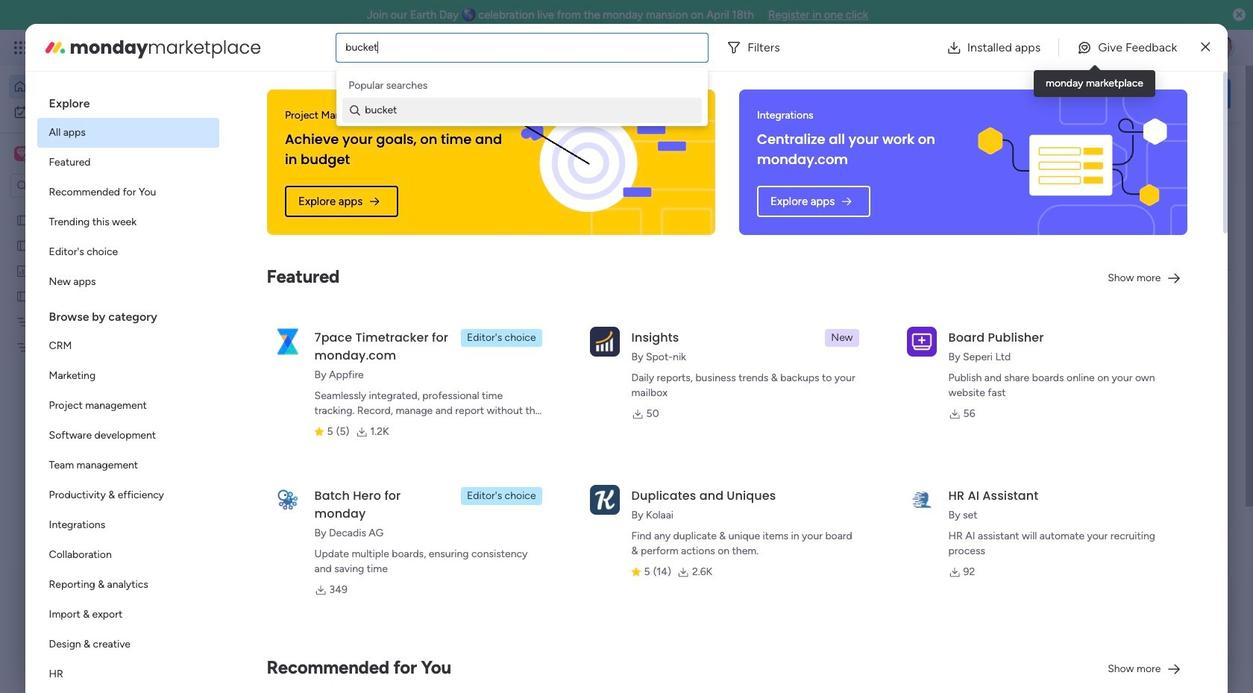 Task type: locate. For each thing, give the bounding box(es) containing it.
public board image
[[16, 213, 30, 227], [16, 238, 30, 252]]

circle o image
[[1030, 227, 1039, 238]]

0 vertical spatial public board image
[[16, 213, 30, 227]]

0 vertical spatial heading
[[37, 84, 219, 118]]

select product image
[[13, 40, 28, 55]]

1 banner logo image from the left
[[504, 90, 698, 235]]

monday marketplace image
[[43, 35, 67, 59], [1087, 40, 1102, 55]]

0 vertical spatial dapulse x slim image
[[1202, 38, 1211, 56]]

getting started element
[[1007, 574, 1231, 633]]

templates image image
[[1021, 330, 1218, 433]]

public dashboard image
[[16, 263, 30, 278]]

option
[[9, 75, 181, 98], [9, 100, 181, 124], [37, 118, 219, 148], [37, 148, 219, 178], [37, 178, 219, 207], [0, 206, 190, 209], [37, 207, 219, 237], [37, 237, 219, 267], [37, 267, 219, 297], [37, 331, 219, 361], [37, 361, 219, 391], [37, 391, 219, 421], [37, 421, 219, 451], [37, 451, 219, 481], [37, 481, 219, 510], [37, 510, 219, 540], [37, 540, 219, 570], [37, 570, 219, 600], [37, 600, 219, 630], [37, 630, 219, 660], [37, 660, 219, 689]]

list box
[[37, 84, 219, 693], [0, 204, 190, 561]]

help image
[[1157, 40, 1171, 55]]

Search in workspace field
[[31, 177, 125, 194]]

monday marketplace image right select product icon
[[43, 35, 67, 59]]

invite members image
[[1054, 40, 1069, 55]]

component image
[[493, 326, 507, 339]]

monday marketplace image right the invite members 'icon'
[[1087, 40, 1102, 55]]

1 vertical spatial heading
[[37, 297, 219, 331]]

1 vertical spatial public board image
[[16, 238, 30, 252]]

0 horizontal spatial banner logo image
[[504, 90, 698, 235]]

app logo image
[[273, 327, 303, 356], [590, 327, 620, 356], [907, 327, 937, 356], [273, 485, 303, 515], [590, 485, 620, 515], [907, 485, 937, 515]]

search everything image
[[1124, 40, 1139, 55]]

workspace image
[[17, 145, 27, 162]]

banner logo image
[[504, 90, 698, 235], [976, 90, 1170, 235]]

1 horizontal spatial banner logo image
[[976, 90, 1170, 235]]

2 public board image from the top
[[16, 238, 30, 252]]

Dropdown input text field
[[346, 41, 379, 54]]

heading
[[37, 84, 219, 118], [37, 297, 219, 331]]

dapulse x slim image
[[1202, 38, 1211, 56], [1209, 138, 1227, 156]]



Task type: vqa. For each thing, say whether or not it's contained in the screenshot.
the Automations IMAGE
no



Task type: describe. For each thing, give the bounding box(es) containing it.
check circle image
[[1030, 170, 1039, 181]]

quick search results list box
[[231, 169, 971, 550]]

terry turtle image
[[266, 643, 295, 673]]

public board image
[[16, 289, 30, 303]]

2 banner logo image from the left
[[976, 90, 1170, 235]]

check circle image
[[1030, 189, 1039, 200]]

circle o image
[[1030, 208, 1039, 219]]

see plans image
[[247, 40, 261, 56]]

0 horizontal spatial monday marketplace image
[[43, 35, 67, 59]]

update feed image
[[1021, 40, 1036, 55]]

v2 user feedback image
[[1019, 85, 1031, 102]]

1 vertical spatial dapulse x slim image
[[1209, 138, 1227, 156]]

1 heading from the top
[[37, 84, 219, 118]]

workspace selection element
[[14, 145, 125, 164]]

1 horizontal spatial monday marketplace image
[[1087, 40, 1102, 55]]

terry turtle image
[[1212, 36, 1236, 60]]

v2 bolt switch image
[[1136, 85, 1144, 102]]

add to favorites image
[[442, 485, 457, 500]]

notifications image
[[989, 40, 1004, 55]]

1 public board image from the top
[[16, 213, 30, 227]]

2 image
[[1033, 31, 1046, 47]]

workspace image
[[14, 145, 29, 162]]

2 heading from the top
[[37, 297, 219, 331]]



